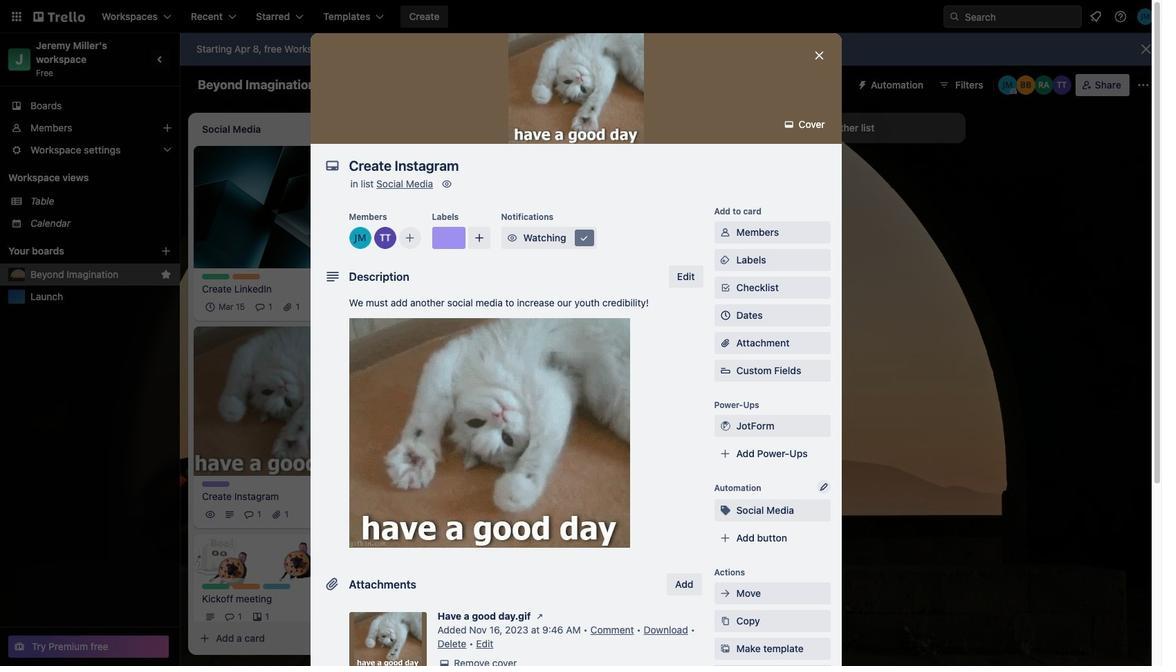 Task type: locate. For each thing, give the bounding box(es) containing it.
0 vertical spatial create from template… image
[[747, 374, 758, 385]]

1 vertical spatial color: orange, title: none image
[[232, 584, 260, 589]]

create from template… image
[[747, 374, 758, 385], [551, 416, 562, 427]]

jeremy miller (jeremymiller198) image
[[1137, 8, 1154, 25], [998, 75, 1017, 95], [349, 227, 371, 249], [526, 324, 542, 340], [341, 506, 358, 523]]

1 horizontal spatial ruby anderson (rubyanderson7) image
[[1034, 75, 1053, 95]]

color: orange, title: none image for color: green, title: none icon
[[232, 584, 260, 589]]

0 vertical spatial color: orange, title: none image
[[232, 274, 260, 279]]

1 vertical spatial ruby anderson (rubyanderson7) image
[[545, 324, 562, 340]]

search image
[[949, 11, 960, 22]]

Board name text field
[[191, 74, 323, 96]]

ruby anderson (rubyanderson7) image
[[1034, 75, 1053, 95], [545, 324, 562, 340]]

starred icon image
[[160, 269, 172, 280]]

color: orange, title: none image right color: green, title: none image
[[232, 274, 260, 279]]

color: orange, title: none image for color: green, title: none image
[[232, 274, 260, 279]]

color: orange, title: none image left color: sky, title: "sparkling" element
[[232, 584, 260, 589]]

terry turtle (terryturtle) image
[[1052, 75, 1071, 95], [374, 227, 396, 249], [341, 299, 358, 315], [506, 324, 523, 340], [322, 506, 338, 523]]

1 color: orange, title: none image from the top
[[232, 274, 260, 279]]

1 vertical spatial create from template… image
[[551, 416, 562, 427]]

your boards with 2 items element
[[8, 243, 140, 259]]

0 horizontal spatial ruby anderson (rubyanderson7) image
[[545, 324, 562, 340]]

sm image
[[440, 177, 454, 191], [577, 231, 591, 245], [718, 253, 732, 267], [718, 504, 732, 517], [533, 609, 547, 623], [718, 614, 732, 628], [718, 642, 732, 656], [437, 656, 451, 666]]

color: sky, title: "sparkling" element
[[263, 584, 291, 589]]

color: bold red, title: "thoughts" element
[[398, 357, 426, 362]]

None checkbox
[[418, 285, 490, 301], [202, 299, 249, 315], [418, 285, 490, 301], [202, 299, 249, 315]]

color: orange, title: none image
[[232, 274, 260, 279], [232, 584, 260, 589]]

None text field
[[342, 154, 799, 178]]

color: purple, title: none image
[[202, 481, 230, 487]]

open information menu image
[[1114, 10, 1127, 24]]

0 horizontal spatial create from template… image
[[551, 416, 562, 427]]

bob builder (bobbuilder40) image
[[1016, 75, 1035, 95]]

primary element
[[0, 0, 1162, 33]]

0 vertical spatial ruby anderson (rubyanderson7) image
[[1034, 75, 1053, 95]]

2 color: orange, title: none image from the top
[[232, 584, 260, 589]]

sm image
[[851, 74, 871, 93], [782, 118, 796, 131], [718, 225, 732, 239], [505, 231, 519, 245], [718, 419, 732, 433], [718, 587, 732, 600]]



Task type: describe. For each thing, give the bounding box(es) containing it.
create from template… image
[[354, 633, 365, 644]]

0 notifications image
[[1087, 8, 1104, 25]]

terry turtle (terryturtle) image
[[341, 609, 358, 625]]

edit card image
[[345, 332, 356, 344]]

Search field
[[960, 6, 1081, 27]]

show menu image
[[1136, 78, 1150, 92]]

add board image
[[160, 246, 172, 257]]

color: green, title: none image
[[202, 584, 230, 589]]

customize views image
[[535, 78, 548, 92]]

back to home image
[[33, 6, 85, 28]]

add members to card image
[[404, 231, 415, 245]]

color: purple, title: none image
[[432, 227, 465, 249]]

1 horizontal spatial create from template… image
[[747, 374, 758, 385]]

have\_a\_good\_day.gif image
[[349, 318, 630, 548]]

color: green, title: none image
[[202, 274, 230, 279]]



Task type: vqa. For each thing, say whether or not it's contained in the screenshot.
bottom Jeremy Miller (jeremymiller198) icon
yes



